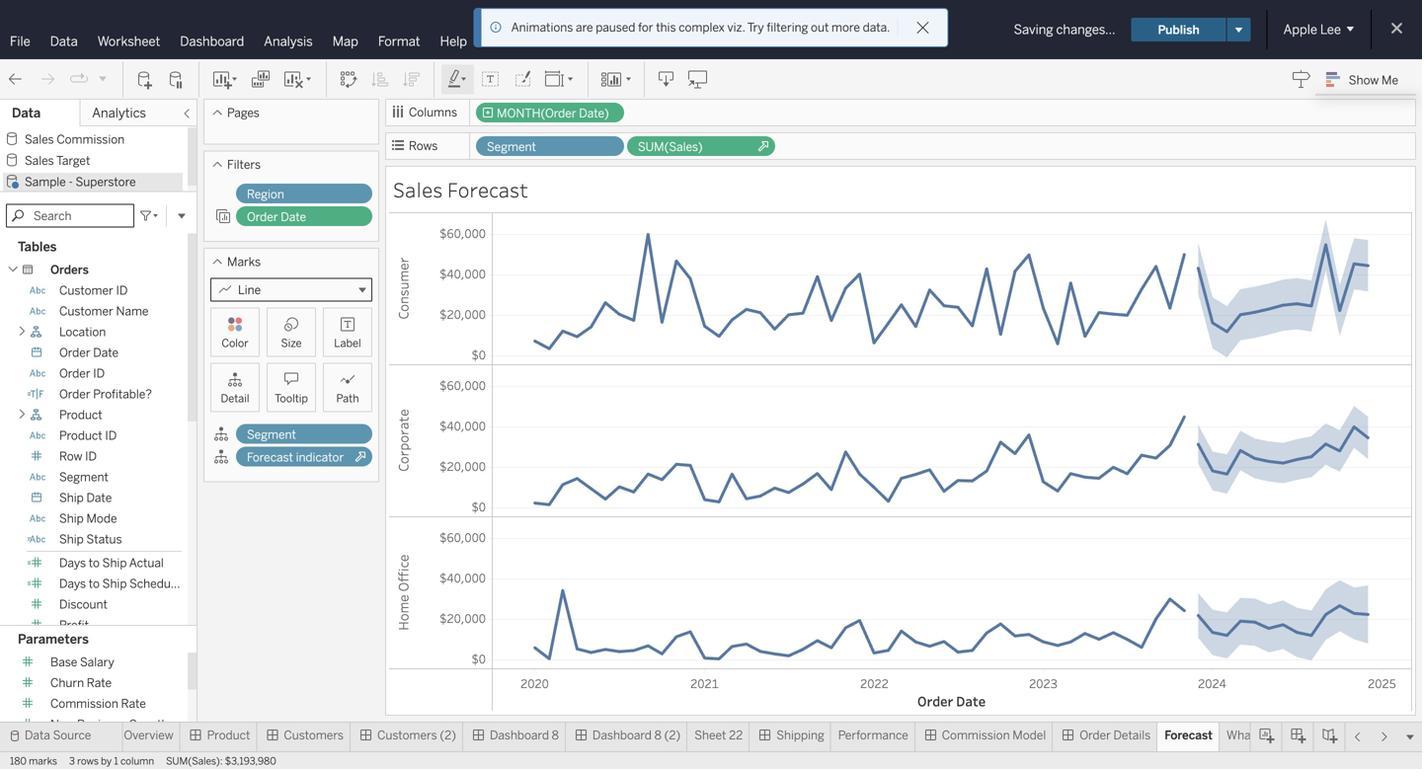 Task type: vqa. For each thing, say whether or not it's contained in the screenshot.
the '(deprecated)'
no



Task type: locate. For each thing, give the bounding box(es) containing it.
0 horizontal spatial 8
[[552, 729, 559, 743]]

1 to from the top
[[89, 556, 100, 571]]

replay animation image up analytics
[[97, 72, 109, 84]]

0 vertical spatial order date
[[247, 210, 306, 224]]

product up product id
[[59, 408, 102, 423]]

clear sheet image
[[283, 70, 314, 89]]

source
[[53, 729, 91, 743]]

commission down churn rate
[[50, 697, 118, 712]]

0 vertical spatial segment
[[487, 140, 536, 154]]

1 horizontal spatial dashboard
[[490, 729, 549, 743]]

0 vertical spatial superstore
[[707, 20, 791, 39]]

analysis
[[264, 34, 313, 49]]

180 marks
[[10, 756, 57, 768]]

ship up ship mode
[[59, 491, 84, 506]]

1 vertical spatial rate
[[121, 697, 146, 712]]

by
[[101, 756, 112, 768]]

date
[[281, 210, 306, 224], [93, 346, 119, 360], [86, 491, 112, 506]]

customers
[[284, 729, 344, 743], [377, 729, 437, 743]]

commission left model
[[942, 729, 1010, 743]]

id for customer id
[[116, 284, 128, 298]]

publish button
[[1132, 18, 1227, 42]]

apple lee
[[1284, 22, 1342, 38]]

order date down region
[[247, 210, 306, 224]]

8 left "sheet"
[[655, 729, 662, 743]]

(2) left dashboard 8 at the left
[[440, 729, 456, 743]]

dashboard 8 (2)
[[593, 729, 681, 743]]

this
[[656, 20, 676, 35]]

month(order
[[497, 106, 577, 121]]

forecast right the if
[[1269, 729, 1315, 743]]

fit image
[[544, 70, 576, 89]]

show mark labels image
[[481, 70, 501, 89]]

customer for customer id
[[59, 284, 113, 298]]

180
[[10, 756, 27, 768]]

sales for sales commission
[[25, 132, 54, 147]]

color
[[222, 337, 249, 350]]

replay animation image right "redo" image
[[69, 69, 89, 89]]

customer up location
[[59, 304, 113, 319]]

new worksheet image
[[211, 70, 239, 89]]

sales target
[[25, 154, 90, 168]]

what if forecast
[[1227, 729, 1315, 743]]

out
[[811, 20, 829, 35]]

1 vertical spatial superstore
[[76, 175, 136, 189]]

0 vertical spatial days
[[59, 556, 86, 571]]

discount
[[59, 598, 108, 612]]

2 vertical spatial commission
[[942, 729, 1010, 743]]

forecast down "month(order"
[[447, 176, 529, 203]]

1 vertical spatial date
[[93, 346, 119, 360]]

lee
[[1321, 22, 1342, 38]]

1 customer from the top
[[59, 284, 113, 298]]

undo image
[[6, 70, 26, 89]]

sales for sales target
[[25, 154, 54, 168]]

columns
[[409, 105, 458, 120]]

2 vertical spatial sales
[[393, 176, 443, 203]]

ship down ship date
[[59, 512, 84, 526]]

segment down "month(order"
[[487, 140, 536, 154]]

location
[[59, 325, 106, 340]]

0 vertical spatial data
[[50, 34, 78, 49]]

date down location
[[93, 346, 119, 360]]

customer for customer name
[[59, 304, 113, 319]]

draft
[[663, 22, 691, 37]]

0 horizontal spatial rate
[[87, 676, 112, 691]]

id up order profitable?
[[93, 367, 105, 381]]

1 horizontal spatial rate
[[121, 697, 146, 712]]

sheet
[[695, 729, 727, 743]]

days to ship scheduled
[[59, 577, 187, 592]]

8 for dashboard 8
[[552, 729, 559, 743]]

dashboard for dashboard
[[180, 34, 244, 49]]

2 horizontal spatial dashboard
[[593, 729, 652, 743]]

show
[[1350, 73, 1380, 87]]

line button
[[210, 278, 373, 302]]

0 vertical spatial rate
[[87, 676, 112, 691]]

1 vertical spatial commission
[[50, 697, 118, 712]]

help
[[440, 34, 467, 49]]

0 horizontal spatial superstore
[[76, 175, 136, 189]]

rate for commission rate
[[121, 697, 146, 712]]

ship
[[59, 491, 84, 506], [59, 512, 84, 526], [59, 533, 84, 547], [102, 556, 127, 571], [102, 577, 127, 592]]

id down order profitable?
[[105, 429, 117, 443]]

to down ship status
[[89, 556, 100, 571]]

1 vertical spatial segment
[[247, 428, 296, 442]]

order date
[[247, 210, 306, 224], [59, 346, 119, 360]]

1 vertical spatial days
[[59, 577, 86, 592]]

filtering
[[767, 20, 809, 35]]

1 8 from the left
[[552, 729, 559, 743]]

mode
[[86, 512, 117, 526]]

saving
[[1015, 22, 1054, 38]]

to up discount
[[89, 577, 100, 592]]

1 vertical spatial order date
[[59, 346, 119, 360]]

forecast
[[447, 176, 529, 203], [247, 451, 293, 465], [1165, 729, 1213, 743], [1269, 729, 1315, 743]]

days for days to ship scheduled
[[59, 577, 86, 592]]

product up the sum(sales): $3,193,980
[[207, 729, 250, 743]]

format workbook image
[[513, 70, 533, 89]]

data up 180 marks
[[25, 729, 50, 743]]

2 vertical spatial data
[[25, 729, 50, 743]]

2 customers from the left
[[377, 729, 437, 743]]

sort ascending image
[[371, 70, 390, 89]]

2 vertical spatial product
[[207, 729, 250, 743]]

1 horizontal spatial 8
[[655, 729, 662, 743]]

1 vertical spatial sales
[[25, 154, 54, 168]]

commission up target
[[57, 132, 125, 147]]

1 horizontal spatial customers
[[377, 729, 437, 743]]

1 vertical spatial product
[[59, 429, 102, 443]]

changes...
[[1057, 22, 1116, 38]]

replay animation image
[[69, 69, 89, 89], [97, 72, 109, 84]]

1 customers from the left
[[284, 729, 344, 743]]

ship up days to ship scheduled
[[102, 556, 127, 571]]

1 (2) from the left
[[440, 729, 456, 743]]

order down order id on the top left
[[59, 387, 91, 402]]

more
[[832, 20, 861, 35]]

customer
[[59, 284, 113, 298], [59, 304, 113, 319]]

ship status
[[59, 533, 122, 547]]

product
[[59, 408, 102, 423], [59, 429, 102, 443], [207, 729, 250, 743]]

churn rate
[[50, 676, 112, 691]]

data down undo image
[[12, 105, 41, 121]]

Corporate, Segment. Press Space to toggle selection. Press Escape to go back to the left margin. Use arrow keys to navigate headers text field
[[389, 365, 417, 517]]

days down ship status
[[59, 556, 86, 571]]

scheduled
[[130, 577, 187, 592]]

new data source image
[[135, 70, 155, 89]]

new business growth
[[50, 718, 168, 732]]

2 days from the top
[[59, 577, 86, 592]]

sales up sample
[[25, 154, 54, 168]]

Home Office, Segment. Press Space to toggle selection. Press Escape to go back to the left margin. Use arrow keys to navigate headers text field
[[389, 517, 417, 669]]

dashboard
[[180, 34, 244, 49], [490, 729, 549, 743], [593, 729, 652, 743]]

saving changes...
[[1015, 22, 1116, 38]]

sales down rows
[[393, 176, 443, 203]]

segment
[[487, 140, 536, 154], [247, 428, 296, 442], [59, 470, 109, 485]]

0 horizontal spatial customers
[[284, 729, 344, 743]]

rate up commission rate
[[87, 676, 112, 691]]

collapse image
[[181, 108, 193, 120]]

1 vertical spatial customer
[[59, 304, 113, 319]]

2 to from the top
[[89, 577, 100, 592]]

rate up growth
[[121, 697, 146, 712]]

product up row id
[[59, 429, 102, 443]]

data up "redo" image
[[50, 34, 78, 49]]

0 vertical spatial date
[[281, 210, 306, 224]]

duplicate image
[[251, 70, 271, 89]]

marks. press enter to open the view data window.. use arrow keys to navigate data visualization elements. image
[[492, 212, 1413, 670]]

1 vertical spatial to
[[89, 577, 100, 592]]

superstore
[[707, 20, 791, 39], [76, 175, 136, 189]]

(2) left "sheet"
[[665, 729, 681, 743]]

sales up sales target
[[25, 132, 54, 147]]

sales
[[25, 132, 54, 147], [25, 154, 54, 168], [393, 176, 443, 203]]

8 left the dashboard 8 (2)
[[552, 729, 559, 743]]

rate
[[87, 676, 112, 691], [121, 697, 146, 712]]

customers for customers
[[284, 729, 344, 743]]

Search text field
[[6, 204, 134, 228]]

order
[[247, 210, 278, 224], [59, 346, 91, 360], [59, 367, 91, 381], [59, 387, 91, 402], [1080, 729, 1112, 743]]

segment up forecast indicator
[[247, 428, 296, 442]]

customers for customers (2)
[[377, 729, 437, 743]]

1 horizontal spatial (2)
[[665, 729, 681, 743]]

1 days from the top
[[59, 556, 86, 571]]

days up discount
[[59, 577, 86, 592]]

2 vertical spatial segment
[[59, 470, 109, 485]]

1 horizontal spatial superstore
[[707, 20, 791, 39]]

days
[[59, 556, 86, 571], [59, 577, 86, 592]]

segment up ship date
[[59, 470, 109, 485]]

8
[[552, 729, 559, 743], [655, 729, 662, 743]]

label
[[334, 337, 361, 350]]

1 horizontal spatial segment
[[247, 428, 296, 442]]

animations are paused for this complex viz. try filtering out more data.
[[511, 20, 891, 35]]

worksheet
[[98, 34, 160, 49]]

2 customer from the top
[[59, 304, 113, 319]]

name
[[116, 304, 149, 319]]

customer down the orders
[[59, 284, 113, 298]]

animations are paused for this complex viz. try filtering out more data. alert
[[511, 19, 891, 37]]

date up mode
[[86, 491, 112, 506]]

dashboard for dashboard 8
[[490, 729, 549, 743]]

1 horizontal spatial order date
[[247, 210, 306, 224]]

22
[[729, 729, 743, 743]]

try
[[748, 20, 765, 35]]

actual
[[129, 556, 164, 571]]

to for days to ship actual
[[89, 556, 100, 571]]

marks
[[29, 756, 57, 768]]

0 vertical spatial customer
[[59, 284, 113, 298]]

ship down ship mode
[[59, 533, 84, 547]]

0 horizontal spatial dashboard
[[180, 34, 244, 49]]

date down region
[[281, 210, 306, 224]]

data source
[[25, 729, 91, 743]]

id right row
[[85, 450, 97, 464]]

sales forecast
[[393, 176, 529, 203]]

2 8 from the left
[[655, 729, 662, 743]]

2 vertical spatial date
[[86, 491, 112, 506]]

0 horizontal spatial (2)
[[440, 729, 456, 743]]

3 rows by 1 column
[[69, 756, 154, 768]]

id
[[116, 284, 128, 298], [93, 367, 105, 381], [105, 429, 117, 443], [85, 450, 97, 464]]

sales for sales forecast
[[393, 176, 443, 203]]

order date down location
[[59, 346, 119, 360]]

id up the name
[[116, 284, 128, 298]]

sort descending image
[[402, 70, 422, 89]]

0 vertical spatial to
[[89, 556, 100, 571]]

commission
[[57, 132, 125, 147], [50, 697, 118, 712], [942, 729, 1010, 743]]

forecast right null detail icon
[[247, 451, 293, 465]]

viz.
[[728, 20, 746, 35]]

0 vertical spatial commission
[[57, 132, 125, 147]]

0 vertical spatial sales
[[25, 132, 54, 147]]

product id
[[59, 429, 117, 443]]



Task type: describe. For each thing, give the bounding box(es) containing it.
path
[[336, 392, 359, 406]]

-
[[69, 175, 73, 189]]

orders
[[50, 263, 89, 277]]

status
[[86, 533, 122, 547]]

commission for commission model
[[942, 729, 1010, 743]]

animations
[[511, 20, 573, 35]]

forecast left what
[[1165, 729, 1213, 743]]

apple
[[1284, 22, 1318, 38]]

sum(sales): $3,193,980
[[166, 756, 276, 768]]

null detail image
[[213, 426, 229, 442]]

id for product id
[[105, 429, 117, 443]]

order details
[[1080, 729, 1151, 743]]

days for days to ship actual
[[59, 556, 86, 571]]

model
[[1013, 729, 1047, 743]]

customers (2)
[[377, 729, 456, 743]]

base salary
[[50, 656, 114, 670]]

complex
[[679, 20, 725, 35]]

rows
[[77, 756, 99, 768]]

profitable?
[[93, 387, 152, 402]]

region
[[247, 187, 284, 202]]

row id
[[59, 450, 97, 464]]

ship for ship status
[[59, 533, 84, 547]]

customer id
[[59, 284, 128, 298]]

null detail image
[[213, 449, 229, 465]]

sum(sales):
[[166, 756, 223, 768]]

filters
[[227, 158, 261, 172]]

me
[[1382, 73, 1399, 87]]

analytics
[[92, 105, 146, 121]]

profit
[[59, 619, 89, 633]]

ship down days to ship actual
[[102, 577, 127, 592]]

commission model
[[942, 729, 1047, 743]]

days to ship actual
[[59, 556, 164, 571]]

order left "details"
[[1080, 729, 1112, 743]]

redo image
[[38, 70, 57, 89]]

show/hide cards image
[[601, 70, 632, 89]]

map
[[333, 34, 359, 49]]

commission for commission rate
[[50, 697, 118, 712]]

sample - superstore
[[25, 175, 136, 189]]

info image
[[490, 21, 504, 35]]

id for row id
[[85, 450, 97, 464]]

order down region
[[247, 210, 278, 224]]

$3,193,980
[[225, 756, 276, 768]]

rate for churn rate
[[87, 676, 112, 691]]

churn
[[50, 676, 84, 691]]

0 horizontal spatial segment
[[59, 470, 109, 485]]

size
[[281, 337, 302, 350]]

shipping
[[777, 729, 825, 743]]

paused
[[596, 20, 636, 35]]

pages
[[227, 106, 260, 120]]

what
[[1227, 729, 1256, 743]]

sheet 22
[[695, 729, 743, 743]]

order up order profitable?
[[59, 367, 91, 381]]

forecast indicator
[[247, 451, 344, 465]]

detail
[[221, 392, 249, 406]]

ship for ship mode
[[59, 512, 84, 526]]

id for order id
[[93, 367, 105, 381]]

applies to selected worksheets with same data source image
[[215, 209, 231, 224]]

order id
[[59, 367, 105, 381]]

2 (2) from the left
[[665, 729, 681, 743]]

open and edit this workbook in tableau desktop image
[[689, 70, 709, 89]]

business
[[77, 718, 126, 732]]

ship for ship date
[[59, 491, 84, 506]]

swap rows and columns image
[[339, 70, 359, 89]]

details
[[1114, 729, 1151, 743]]

sample
[[25, 175, 66, 189]]

download image
[[657, 70, 677, 89]]

format
[[378, 34, 421, 49]]

row
[[59, 450, 82, 464]]

Consumer, Segment. Press Space to toggle selection. Press Escape to go back to the left margin. Use arrow keys to navigate headers text field
[[389, 212, 417, 365]]

are
[[576, 20, 593, 35]]

tables
[[18, 239, 57, 255]]

tooltip
[[275, 392, 308, 406]]

1 vertical spatial data
[[12, 105, 41, 121]]

overview
[[124, 729, 174, 743]]

performance
[[839, 729, 909, 743]]

2 horizontal spatial segment
[[487, 140, 536, 154]]

new
[[50, 718, 74, 732]]

order up order id on the top left
[[59, 346, 91, 360]]

base
[[50, 656, 77, 670]]

marks
[[227, 255, 261, 269]]

8 for dashboard 8 (2)
[[655, 729, 662, 743]]

month(order date)
[[497, 106, 609, 121]]

customer name
[[59, 304, 149, 319]]

pause auto updates image
[[167, 70, 187, 89]]

data.
[[863, 20, 891, 35]]

1
[[114, 756, 118, 768]]

data guide image
[[1292, 69, 1312, 89]]

show me button
[[1318, 64, 1417, 95]]

highlight image
[[447, 70, 469, 89]]

ship mode
[[59, 512, 117, 526]]

if
[[1259, 729, 1266, 743]]

salary
[[80, 656, 114, 670]]

0 horizontal spatial replay animation image
[[69, 69, 89, 89]]

0 horizontal spatial order date
[[59, 346, 119, 360]]

rows
[[409, 139, 438, 153]]

growth
[[129, 718, 168, 732]]

date)
[[579, 106, 609, 121]]

dashboard for dashboard 8 (2)
[[593, 729, 652, 743]]

show me
[[1350, 73, 1399, 87]]

dashboard 8
[[490, 729, 559, 743]]

for
[[638, 20, 654, 35]]

to for days to ship scheduled
[[89, 577, 100, 592]]

order profitable?
[[59, 387, 152, 402]]

0 vertical spatial product
[[59, 408, 102, 423]]

ship date
[[59, 491, 112, 506]]

1 horizontal spatial replay animation image
[[97, 72, 109, 84]]

file
[[10, 34, 30, 49]]



